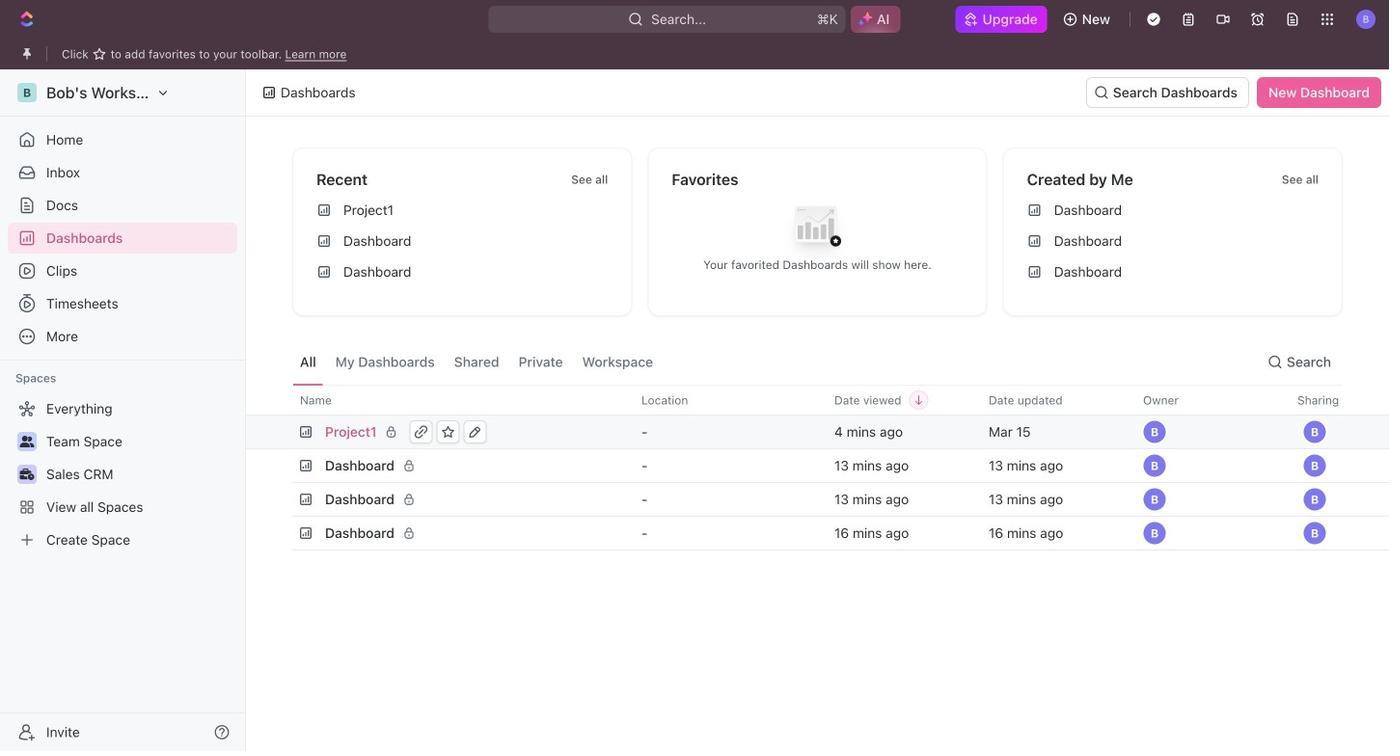 Task type: locate. For each thing, give the bounding box(es) containing it.
row
[[292, 385, 1390, 416], [246, 413, 1390, 452], [292, 447, 1390, 485], [292, 481, 1390, 519], [292, 514, 1390, 553]]

tree inside sidebar navigation
[[8, 394, 237, 556]]

table
[[246, 385, 1390, 553]]

bob, , element
[[1144, 421, 1167, 444], [1304, 421, 1327, 444], [1144, 455, 1167, 478], [1304, 455, 1327, 478], [1144, 488, 1167, 511], [1304, 488, 1327, 511], [1144, 522, 1167, 545], [1304, 522, 1327, 545]]

tab list
[[292, 340, 661, 385]]

tree
[[8, 394, 237, 556]]



Task type: describe. For each thing, give the bounding box(es) containing it.
no favorited dashboards image
[[779, 192, 856, 269]]

user group image
[[20, 436, 34, 448]]

business time image
[[20, 469, 34, 481]]

sidebar navigation
[[0, 69, 250, 752]]

bob's workspace, , element
[[17, 83, 37, 102]]



Task type: vqa. For each thing, say whether or not it's contained in the screenshot.
Customize
no



